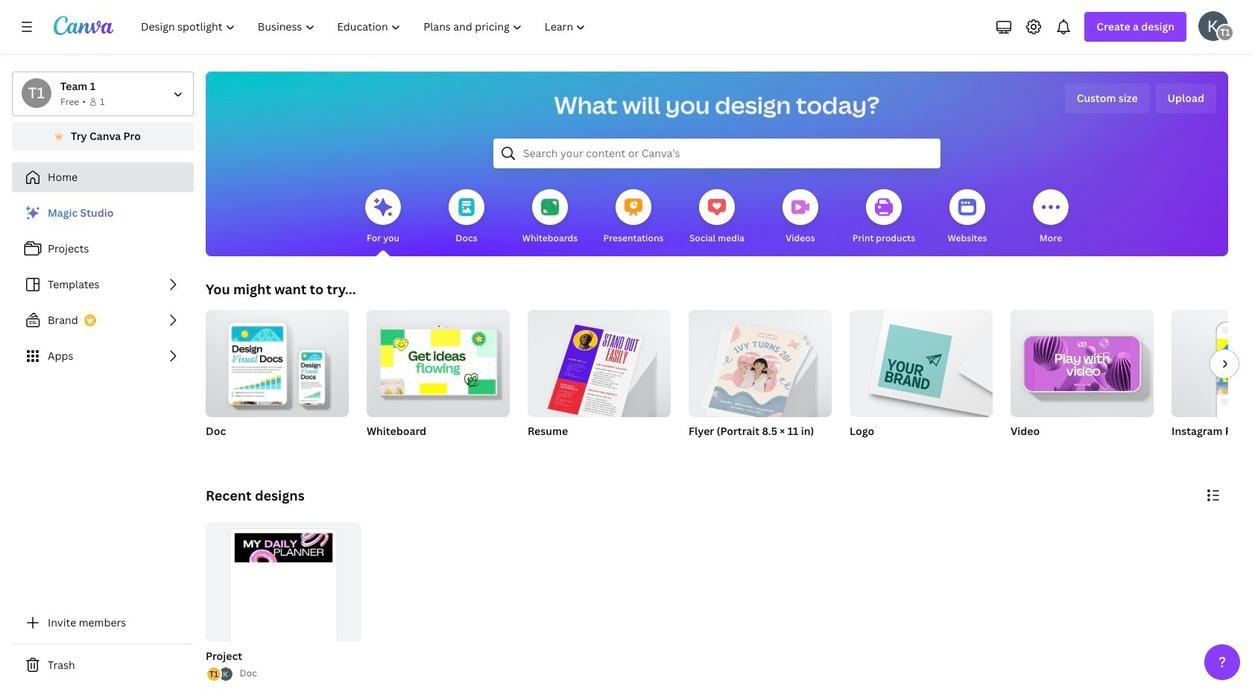 Task type: locate. For each thing, give the bounding box(es) containing it.
0 vertical spatial team 1 image
[[1217, 24, 1234, 42]]

1 vertical spatial list
[[206, 667, 234, 683]]

group
[[206, 304, 349, 458], [206, 304, 349, 417], [367, 304, 510, 458], [367, 304, 510, 417], [528, 304, 671, 458], [528, 304, 671, 424], [689, 304, 832, 458], [689, 304, 832, 422], [850, 310, 993, 458], [850, 310, 993, 417], [1011, 310, 1154, 458], [1172, 310, 1252, 458], [203, 523, 361, 683], [206, 523, 361, 681]]

0 horizontal spatial team 1 image
[[22, 78, 51, 108]]

1 horizontal spatial team 1 image
[[1217, 24, 1234, 42]]

None search field
[[493, 139, 941, 168]]

0 horizontal spatial team 1 element
[[22, 78, 51, 108]]

team 1 image for topmost team 1 element
[[1217, 24, 1234, 42]]

Switch to another team button
[[12, 72, 194, 116]]

1 horizontal spatial team 1 element
[[1217, 24, 1234, 42]]

team 1 image for team 1 element in the the switch to another team button
[[22, 78, 51, 108]]

team 1 element inside the switch to another team button
[[22, 78, 51, 108]]

team 1 element
[[1217, 24, 1234, 42], [22, 78, 51, 108]]

team 1 image inside the switch to another team button
[[22, 78, 51, 108]]

kendall parks image
[[1199, 11, 1229, 41]]

1 vertical spatial team 1 image
[[22, 78, 51, 108]]

team 1 image
[[1217, 24, 1234, 42], [22, 78, 51, 108]]

0 vertical spatial list
[[12, 198, 194, 371]]

1 vertical spatial team 1 element
[[22, 78, 51, 108]]

list
[[12, 198, 194, 371], [206, 667, 234, 683]]

0 horizontal spatial list
[[12, 198, 194, 371]]

top level navigation element
[[131, 12, 599, 42]]



Task type: describe. For each thing, give the bounding box(es) containing it.
0 vertical spatial team 1 element
[[1217, 24, 1234, 42]]

Search search field
[[523, 139, 911, 168]]

1 horizontal spatial list
[[206, 667, 234, 683]]



Task type: vqa. For each thing, say whether or not it's contained in the screenshot.
top Visual
no



